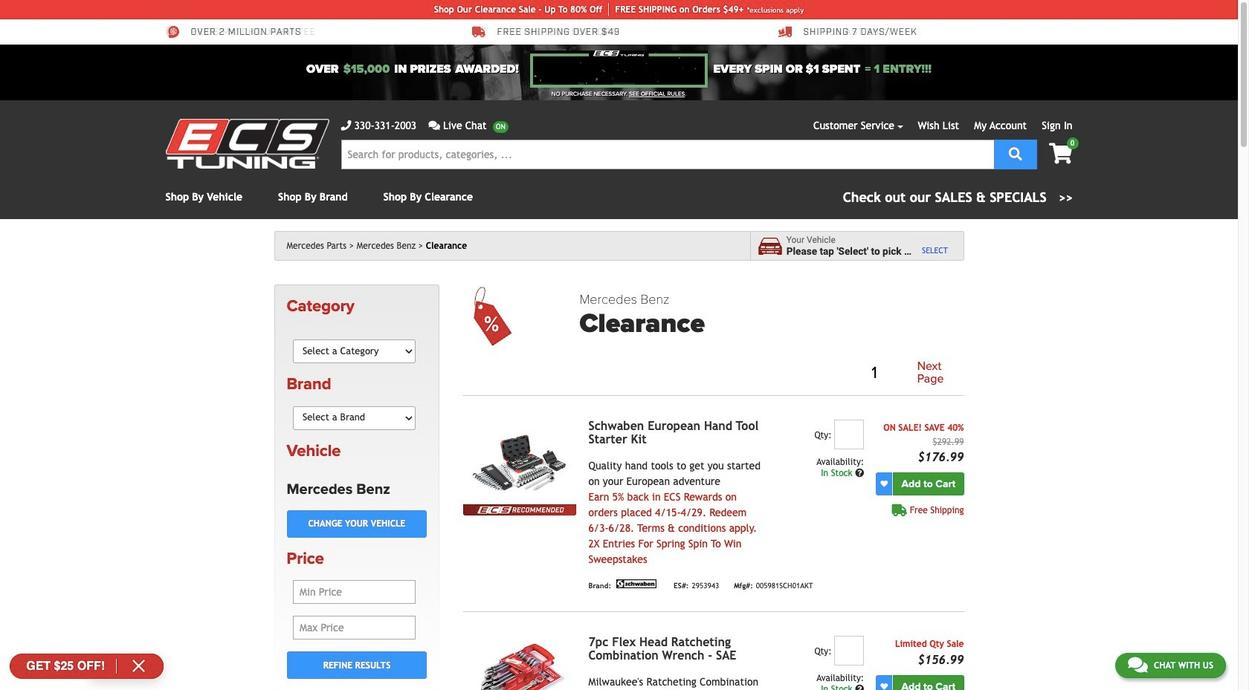Task type: vqa. For each thing, say whether or not it's contained in the screenshot.
2.5L
no



Task type: describe. For each thing, give the bounding box(es) containing it.
add to wish list image
[[881, 481, 888, 488]]

question circle image
[[856, 686, 864, 691]]

search image
[[1009, 147, 1023, 160]]

add to wish list image
[[881, 684, 888, 691]]

ecs tuning 'spin to win' contest logo image
[[531, 51, 708, 88]]

phone image
[[341, 120, 351, 131]]

ecs tuning recommends this product. image
[[464, 505, 577, 516]]

Min Price number field
[[293, 581, 416, 605]]

es#4481243 - 48-22-9429 - 7pc flex head ratcheting combination wrench - sae - milwaukee's ratcheting combination wrenches feature 2.5 of arc swing, allowing our users to work quickly and efficiently in tight spaces. - milwaukee - audi bmw volkswagen mercedes benz mini porsche image
[[464, 637, 577, 691]]



Task type: locate. For each thing, give the bounding box(es) containing it.
ecs tuning image
[[165, 119, 329, 169]]

comments image
[[429, 120, 440, 131]]

Search text field
[[341, 140, 994, 170]]

None number field
[[835, 420, 864, 450], [835, 637, 864, 666], [835, 420, 864, 450], [835, 637, 864, 666]]

paginated product list navigation navigation
[[580, 358, 964, 390]]

es#2953943 - 005981sch01akt - schwaben european hand tool starter kit - quality hand tools to get you started on your european adventure - schwaben - audi bmw volkswagen mercedes benz mini porsche image
[[464, 420, 577, 505]]

shopping cart image
[[1049, 144, 1073, 164]]

schwaben - corporate logo image
[[614, 580, 659, 589]]

question circle image
[[856, 469, 864, 478]]

Max Price number field
[[293, 617, 416, 641]]



